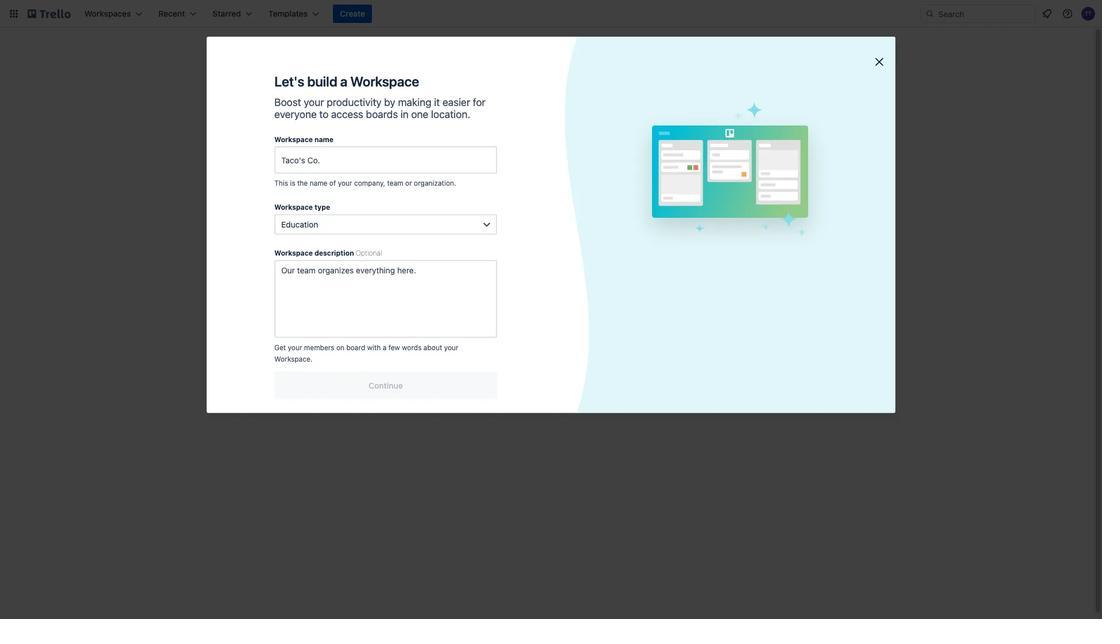 Task type: vqa. For each thing, say whether or not it's contained in the screenshot.
the bottommost unlimited
yes



Task type: describe. For each thing, give the bounding box(es) containing it.
easier
[[443, 96, 470, 108]]

workspace
[[758, 144, 792, 152]]

type
[[315, 203, 330, 212]]

the inside try trello premium get unlimited boards, all the views, unlimited automation, and more.
[[329, 295, 341, 305]]

members link
[[227, 230, 374, 249]]

team
[[387, 179, 403, 187]]

build
[[307, 73, 337, 90]]

description
[[315, 249, 354, 257]]

0 vertical spatial unlimited
[[252, 295, 286, 305]]

trello inside try trello premium get unlimited boards, all the views, unlimited automation, and more.
[[251, 280, 272, 290]]

views link
[[227, 210, 374, 228]]

your inside put everything in one place and start moving things forward with your first trello board!
[[498, 170, 514, 179]]

create your board
[[496, 218, 564, 227]]

with inside put everything in one place and start moving things forward with your first trello board!
[[480, 170, 496, 179]]

trello inside put everything in one place and start moving things forward with your first trello board!
[[533, 170, 553, 179]]

anything
[[531, 139, 570, 150]]

beyond
[[707, 133, 736, 143]]

education
[[281, 220, 318, 229]]

this
[[274, 179, 288, 187]]

put everything in one place and start moving things forward with your first trello board!
[[419, 158, 640, 179]]

forward
[[612, 158, 640, 168]]

highlights
[[269, 193, 306, 203]]

for
[[473, 96, 486, 108]]

and inside put everything in one place and start moving things forward with your first trello board!
[[522, 158, 536, 168]]

organization.
[[414, 179, 456, 187]]

switch to… image
[[8, 8, 20, 20]]

create your board button
[[418, 214, 641, 232]]

a inside get your members on board with a few words about your workspace.
[[383, 344, 386, 352]]

continue button
[[274, 372, 497, 400]]

it!
[[510, 248, 517, 257]]

moving
[[558, 158, 585, 168]]

start
[[236, 339, 255, 348]]

few
[[388, 344, 400, 352]]

one inside put everything in one place and start moving things forward with your first trello board!
[[484, 158, 498, 168]]

get inside try trello premium get unlimited boards, all the views, unlimited automation, and more.
[[236, 295, 250, 305]]

create a board button
[[679, 193, 875, 220]]

everything
[[434, 158, 473, 168]]

create for create
[[340, 9, 365, 18]]

got it! dismiss this.
[[494, 248, 566, 257]]

premium
[[274, 280, 309, 290]]

company,
[[354, 179, 385, 187]]

in inside boost your productivity by making it easier for everyone to access boards in one location.
[[401, 108, 409, 121]]

got it! dismiss this. button
[[418, 243, 641, 262]]

in inside put everything in one place and start moving things forward with your first trello board!
[[475, 158, 482, 168]]

making
[[398, 96, 432, 108]]

or
[[405, 179, 412, 187]]

and inside try trello premium get unlimited boards, all the views, unlimited automation, and more.
[[344, 307, 358, 316]]

views
[[269, 214, 291, 223]]

create for create your board
[[496, 218, 521, 227]]

settings
[[269, 255, 299, 265]]

workspace type
[[274, 203, 330, 212]]

open information menu image
[[1062, 8, 1073, 20]]

board for create your board
[[542, 218, 564, 227]]

Our team organizes everything here. text field
[[274, 260, 497, 338]]

project
[[736, 110, 764, 119]]

views,
[[236, 307, 260, 316]]

on
[[336, 344, 344, 352]]

automation,
[[298, 307, 342, 316]]

members
[[269, 234, 303, 244]]

boards
[[269, 172, 295, 182]]

jeremy
[[707, 144, 730, 152]]

start free trial button
[[236, 338, 288, 350]]

1 vertical spatial name
[[310, 179, 327, 187]]

it
[[434, 96, 440, 108]]

Search field
[[934, 5, 1035, 22]]

simple project board
[[707, 110, 790, 119]]

get inside get your members on board with a few words about your workspace.
[[274, 344, 286, 352]]

boards
[[366, 108, 398, 121]]

things
[[587, 158, 610, 168]]

links
[[686, 175, 704, 183]]

with inside get your members on board with a few words about your workspace.
[[367, 344, 381, 352]]

start
[[538, 158, 555, 168]]

highlights link
[[227, 189, 374, 207]]

your inside button
[[523, 218, 540, 227]]

What are you working on? text field
[[418, 186, 641, 207]]

terry turtle (terryturtle) image
[[1081, 7, 1095, 21]]

location.
[[431, 108, 470, 121]]

simple
[[707, 110, 734, 119]]

everyone
[[274, 108, 317, 121]]

board inside get your members on board with a few words about your workspace.
[[346, 344, 365, 352]]

your up the workspace.
[[288, 344, 302, 352]]

workspace.
[[274, 356, 312, 364]]

get your members on board with a few words about your workspace.
[[274, 344, 458, 364]]

your inside boost your productivity by making it easier for everyone to access boards in one location.
[[304, 96, 324, 108]]

let's build a workspace
[[274, 73, 419, 90]]

beyond imagination jeremy miller's workspace
[[707, 133, 792, 152]]

imagination
[[738, 133, 785, 143]]

first
[[516, 170, 531, 179]]

1 vertical spatial unlimited
[[262, 307, 296, 316]]

words
[[402, 344, 422, 352]]

got
[[494, 248, 507, 257]]

free
[[257, 339, 271, 348]]

simple project board link
[[679, 101, 875, 129]]

this.
[[550, 248, 566, 257]]



Task type: locate. For each thing, give the bounding box(es) containing it.
place
[[500, 158, 520, 168]]

0 horizontal spatial one
[[411, 108, 428, 121]]

1 horizontal spatial create
[[496, 218, 521, 227]]

0 vertical spatial the
[[297, 179, 308, 187]]

a inside button
[[733, 202, 738, 211]]

trello down the start on the top
[[533, 170, 553, 179]]

dismiss
[[519, 248, 548, 257]]

the right the all
[[329, 295, 341, 305]]

with left 'first'
[[480, 170, 496, 179]]

templates link
[[227, 73, 374, 94]]

home
[[250, 102, 273, 111]]

1 horizontal spatial a
[[383, 344, 386, 352]]

name left of
[[310, 179, 327, 187]]

0 notifications image
[[1040, 7, 1054, 21]]

workspace down 'everyone'
[[274, 135, 313, 143]]

start free trial
[[236, 339, 288, 348]]

0 vertical spatial one
[[411, 108, 428, 121]]

0 vertical spatial trello
[[533, 170, 553, 179]]

optional
[[356, 249, 382, 257]]

your down place
[[498, 170, 514, 179]]

1 horizontal spatial in
[[475, 158, 482, 168]]

1 vertical spatial one
[[484, 158, 498, 168]]

1 horizontal spatial trello
[[533, 170, 553, 179]]

and
[[522, 158, 536, 168], [344, 307, 358, 316]]

Workspace name text field
[[274, 146, 497, 174]]

1 horizontal spatial and
[[522, 158, 536, 168]]

workspace description optional
[[274, 249, 382, 257]]

1 horizontal spatial board
[[542, 218, 564, 227]]

members
[[304, 344, 334, 352]]

more.
[[236, 318, 258, 328]]

create button
[[333, 5, 372, 23]]

0 horizontal spatial trello
[[251, 280, 272, 290]]

1 vertical spatial the
[[329, 295, 341, 305]]

and right automation,
[[344, 307, 358, 316]]

get
[[236, 295, 250, 305], [274, 344, 286, 352]]

continue
[[369, 381, 403, 391]]

with
[[480, 170, 496, 179], [367, 344, 381, 352]]

settings link
[[227, 251, 374, 269]]

your right about
[[444, 344, 458, 352]]

1 vertical spatial a
[[733, 202, 738, 211]]

workspace for workspace description optional
[[274, 249, 313, 257]]

workspace down 'members' link
[[274, 249, 313, 257]]

board!
[[556, 170, 580, 179]]

board
[[766, 110, 790, 119]]

is
[[290, 179, 295, 187]]

all
[[318, 295, 326, 305]]

0 horizontal spatial create
[[340, 9, 365, 18]]

the right the is
[[297, 179, 308, 187]]

0 vertical spatial in
[[401, 108, 409, 121]]

your down 'build'
[[304, 96, 324, 108]]

to
[[319, 108, 328, 121]]

create a board
[[707, 202, 762, 211]]

primary element
[[0, 0, 1102, 28]]

1 horizontal spatial the
[[329, 295, 341, 305]]

0 vertical spatial create
[[340, 9, 365, 18]]

1 vertical spatial create
[[707, 202, 731, 211]]

miller's
[[732, 144, 756, 152]]

search image
[[925, 9, 934, 18]]

add image
[[356, 232, 370, 246]]

2 vertical spatial create
[[496, 218, 521, 227]]

and up 'first'
[[522, 158, 536, 168]]

in right everything at the left top of page
[[475, 158, 482, 168]]

your down what are you working on? text box
[[523, 218, 540, 227]]

your right of
[[338, 179, 352, 187]]

of
[[329, 179, 336, 187]]

0 horizontal spatial and
[[344, 307, 358, 316]]

1 horizontal spatial with
[[480, 170, 496, 179]]

0 horizontal spatial board
[[346, 344, 365, 352]]

0 horizontal spatial get
[[236, 295, 250, 305]]

0 vertical spatial name
[[315, 135, 334, 143]]

in
[[401, 108, 409, 121], [475, 158, 482, 168]]

organize
[[489, 139, 529, 150]]

1 vertical spatial and
[[344, 307, 358, 316]]

unlimited
[[252, 295, 286, 305], [262, 307, 296, 316]]

get right the "free"
[[274, 344, 286, 352]]

1 horizontal spatial get
[[274, 344, 286, 352]]

1 vertical spatial trello
[[251, 280, 272, 290]]

workspace name
[[274, 135, 334, 143]]

1 vertical spatial get
[[274, 344, 286, 352]]

this is the name of your company, team or organization.
[[274, 179, 456, 187]]

your
[[304, 96, 324, 108], [498, 170, 514, 179], [338, 179, 352, 187], [523, 218, 540, 227], [288, 344, 302, 352], [444, 344, 458, 352]]

1 vertical spatial in
[[475, 158, 482, 168]]

trello right "try"
[[251, 280, 272, 290]]

boards link
[[227, 168, 374, 187]]

about
[[424, 344, 442, 352]]

boost your productivity by making it easier for everyone to access boards in one location.
[[274, 96, 486, 121]]

2 vertical spatial board
[[346, 344, 365, 352]]

boost
[[274, 96, 301, 108]]

with left few
[[367, 344, 381, 352]]

0 vertical spatial and
[[522, 158, 536, 168]]

the
[[297, 179, 308, 187], [329, 295, 341, 305]]

organize anything
[[489, 139, 570, 150]]

templates
[[250, 79, 289, 88]]

2 vertical spatial a
[[383, 344, 386, 352]]

unlimited up views,
[[252, 295, 286, 305]]

one left place
[[484, 158, 498, 168]]

1 horizontal spatial one
[[484, 158, 498, 168]]

1 vertical spatial board
[[542, 218, 564, 227]]

workspace up by
[[350, 73, 419, 90]]

1 vertical spatial with
[[367, 344, 381, 352]]

one inside boost your productivity by making it easier for everyone to access boards in one location.
[[411, 108, 428, 121]]

unlimited down boards, in the top left of the page
[[262, 307, 296, 316]]

0 vertical spatial a
[[340, 73, 347, 90]]

one left it
[[411, 108, 428, 121]]

a
[[340, 73, 347, 90], [733, 202, 738, 211], [383, 344, 386, 352]]

2 horizontal spatial board
[[740, 202, 762, 211]]

0 vertical spatial with
[[480, 170, 496, 179]]

home link
[[227, 96, 374, 117]]

in right by
[[401, 108, 409, 121]]

workspaces
[[234, 132, 276, 140]]

trial
[[274, 339, 288, 348]]

create for create a board
[[707, 202, 731, 211]]

0 horizontal spatial in
[[401, 108, 409, 121]]

0 horizontal spatial the
[[297, 179, 308, 187]]

0 horizontal spatial with
[[367, 344, 381, 352]]

2 horizontal spatial a
[[733, 202, 738, 211]]

0 vertical spatial get
[[236, 295, 250, 305]]

put
[[419, 158, 432, 168]]

create inside primary element
[[340, 9, 365, 18]]

workspace for workspace type
[[274, 203, 313, 212]]

name down to
[[315, 135, 334, 143]]

workspace down highlights
[[274, 203, 313, 212]]

0 horizontal spatial a
[[340, 73, 347, 90]]

workspace for workspace name
[[274, 135, 313, 143]]

boards,
[[288, 295, 316, 305]]

one
[[411, 108, 428, 121], [484, 158, 498, 168]]

2 horizontal spatial create
[[707, 202, 731, 211]]

productivity
[[327, 96, 382, 108]]

name
[[315, 135, 334, 143], [310, 179, 327, 187]]

0 vertical spatial board
[[740, 202, 762, 211]]

get up views,
[[236, 295, 250, 305]]

trello
[[533, 170, 553, 179], [251, 280, 272, 290]]

board for create a board
[[740, 202, 762, 211]]

by
[[384, 96, 395, 108]]

access
[[331, 108, 363, 121]]

try trello premium get unlimited boards, all the views, unlimited automation, and more.
[[236, 280, 358, 328]]

try
[[236, 280, 249, 290]]



